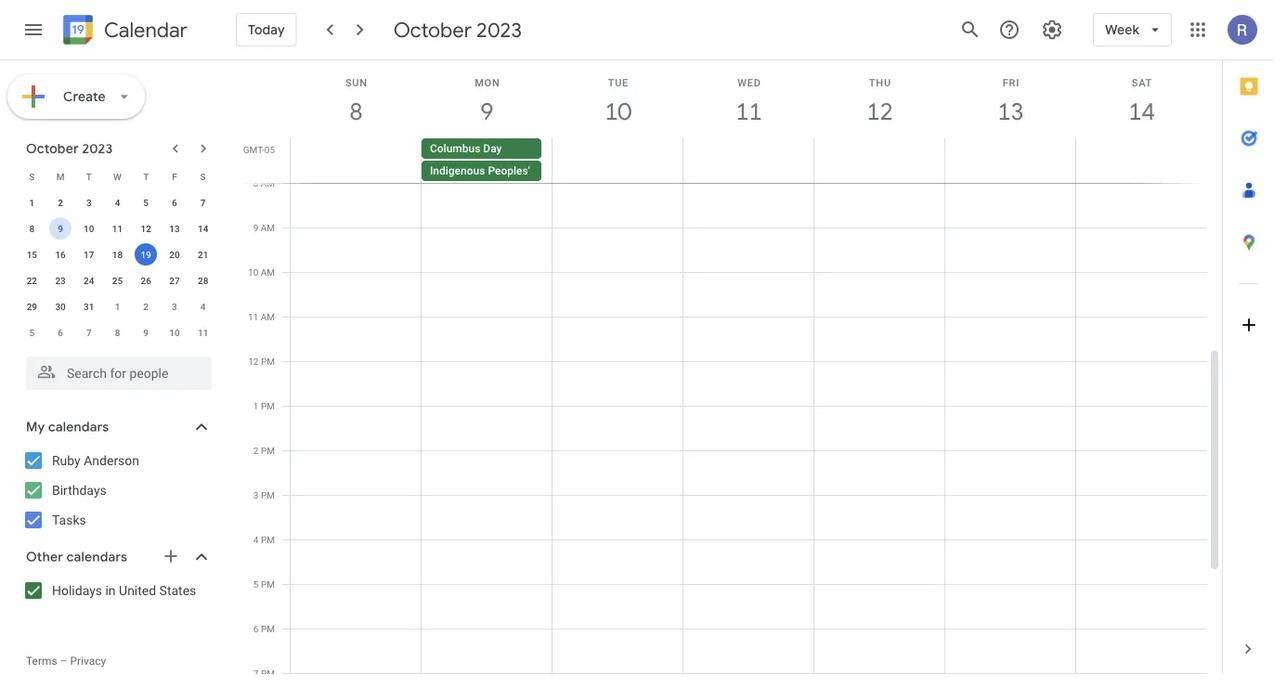 Task type: describe. For each thing, give the bounding box(es) containing it.
row group containing 1
[[18, 190, 217, 346]]

tasks
[[52, 512, 86, 528]]

main drawer image
[[22, 19, 45, 41]]

settings menu image
[[1042, 19, 1064, 41]]

6 pm
[[254, 623, 275, 635]]

4 pm
[[254, 534, 275, 545]]

4 cell from the left
[[814, 138, 945, 183]]

27 element
[[163, 269, 186, 292]]

2 s from the left
[[200, 171, 206, 182]]

mon 9
[[475, 77, 500, 127]]

november 11 element
[[192, 321, 214, 344]]

pm for 1 pm
[[261, 400, 275, 412]]

november 4 element
[[192, 295, 214, 318]]

27
[[169, 275, 180, 286]]

row containing 29
[[18, 294, 217, 320]]

21
[[198, 249, 208, 260]]

november 2 element
[[135, 295, 157, 318]]

8 down november 1 element
[[115, 327, 120, 338]]

ruby anderson
[[52, 453, 139, 468]]

row containing 1
[[18, 190, 217, 216]]

9 inside mon 9
[[479, 96, 493, 127]]

calendar element
[[59, 11, 188, 52]]

8 inside sun 8
[[348, 96, 362, 127]]

16
[[55, 249, 66, 260]]

20
[[169, 249, 180, 260]]

3 for november 3 element at top
[[172, 301, 177, 312]]

14 element
[[192, 217, 214, 240]]

other calendars
[[26, 549, 127, 566]]

17
[[84, 249, 94, 260]]

october 2023 grid
[[18, 164, 217, 346]]

12 link
[[859, 90, 902, 133]]

wed
[[738, 77, 761, 88]]

gmt-05
[[243, 144, 275, 155]]

f
[[172, 171, 177, 182]]

25 element
[[106, 269, 129, 292]]

15 element
[[21, 243, 43, 266]]

30
[[55, 301, 66, 312]]

november 8 element
[[106, 321, 129, 344]]

indigenous
[[430, 164, 485, 177]]

9 cell
[[46, 216, 75, 242]]

20 element
[[163, 243, 186, 266]]

privacy
[[70, 655, 106, 668]]

4 for 4 pm
[[254, 534, 259, 545]]

november 6 element
[[49, 321, 72, 344]]

22
[[27, 275, 37, 286]]

1 s from the left
[[29, 171, 35, 182]]

16 element
[[49, 243, 72, 266]]

calendar
[[104, 17, 188, 43]]

11 link
[[728, 90, 771, 133]]

12 element
[[135, 217, 157, 240]]

am for 10 am
[[261, 267, 275, 278]]

0 horizontal spatial 3
[[86, 197, 92, 208]]

1 horizontal spatial 5
[[143, 197, 149, 208]]

13 element
[[163, 217, 186, 240]]

birthdays
[[52, 483, 107, 498]]

28
[[198, 275, 208, 286]]

create button
[[7, 74, 145, 119]]

1 horizontal spatial october 2023
[[394, 17, 522, 43]]

31
[[84, 301, 94, 312]]

create
[[63, 88, 106, 105]]

1 horizontal spatial 13
[[997, 96, 1023, 127]]

8 down gmt-
[[253, 177, 259, 189]]

row containing 5
[[18, 320, 217, 346]]

add other calendars image
[[162, 547, 180, 566]]

thu
[[869, 77, 892, 88]]

30 element
[[49, 295, 72, 318]]

6 cell from the left
[[1076, 138, 1207, 183]]

19, today element
[[135, 243, 157, 266]]

calendars for my calendars
[[48, 419, 109, 436]]

1 for november 1 element
[[115, 301, 120, 312]]

15
[[27, 249, 37, 260]]

10 link
[[597, 90, 640, 133]]

10 for 10 am
[[248, 267, 259, 278]]

thu 12
[[866, 77, 892, 127]]

tue 10
[[604, 77, 630, 127]]

22 element
[[21, 269, 43, 292]]

fri 13
[[997, 77, 1023, 127]]

10 element
[[78, 217, 100, 240]]

row containing 22
[[18, 268, 217, 294]]

5 for 5 pm
[[254, 579, 259, 590]]

11 for 11 element
[[112, 223, 123, 234]]

1 pm
[[254, 400, 275, 412]]

peoples'
[[488, 164, 530, 177]]

other
[[26, 549, 63, 566]]

pm for 3 pm
[[261, 490, 275, 501]]

21 element
[[192, 243, 214, 266]]

10 down tue
[[604, 96, 630, 127]]

pm for 5 pm
[[261, 579, 275, 590]]

12 for 12 pm
[[248, 356, 259, 367]]

gmt-
[[243, 144, 265, 155]]

26
[[141, 275, 151, 286]]

1 t from the left
[[86, 171, 92, 182]]

11 element
[[106, 217, 129, 240]]

columbus day indigenous peoples' day
[[430, 142, 552, 177]]

6 for 6 pm
[[254, 623, 259, 635]]

14 link
[[1121, 90, 1164, 133]]

wed 11
[[735, 77, 761, 127]]

november 7 element
[[78, 321, 100, 344]]

ruby
[[52, 453, 81, 468]]

13 inside row group
[[169, 223, 180, 234]]

pm for 12 pm
[[261, 356, 275, 367]]

sun 8
[[346, 77, 368, 127]]

holidays
[[52, 583, 102, 598]]

9 am
[[253, 222, 275, 233]]

0 horizontal spatial 1
[[29, 197, 35, 208]]

anderson
[[84, 453, 139, 468]]

november 5 element
[[21, 321, 43, 344]]

week
[[1106, 21, 1140, 38]]

29
[[27, 301, 37, 312]]

5 for november 5 element
[[29, 327, 35, 338]]

18
[[112, 249, 123, 260]]

calendar heading
[[100, 17, 188, 43]]

my calendars
[[26, 419, 109, 436]]

row inside grid
[[282, 138, 1223, 183]]

mon
[[475, 77, 500, 88]]

24 element
[[78, 269, 100, 292]]

privacy link
[[70, 655, 106, 668]]

terms link
[[26, 655, 57, 668]]

november 1 element
[[106, 295, 129, 318]]

0 horizontal spatial 4
[[115, 197, 120, 208]]

columbus
[[430, 142, 481, 155]]

–
[[60, 655, 67, 668]]

8 am
[[253, 177, 275, 189]]

05
[[265, 144, 275, 155]]

3 pm
[[254, 490, 275, 501]]



Task type: locate. For each thing, give the bounding box(es) containing it.
3 down 27 element
[[172, 301, 177, 312]]

s
[[29, 171, 35, 182], [200, 171, 206, 182]]

0 vertical spatial 3
[[86, 197, 92, 208]]

indigenous peoples' day button
[[422, 161, 552, 181]]

2 vertical spatial 2
[[254, 445, 259, 456]]

pm for 4 pm
[[261, 534, 275, 545]]

0 horizontal spatial 5
[[29, 327, 35, 338]]

1 up 'november 8' element
[[115, 301, 120, 312]]

11 am
[[248, 311, 275, 322]]

10 am
[[248, 267, 275, 278]]

4 pm from the top
[[261, 490, 275, 501]]

3 for 3 pm
[[254, 490, 259, 501]]

31 element
[[78, 295, 100, 318]]

tab list
[[1224, 60, 1275, 623]]

row up 11 element
[[18, 164, 217, 190]]

calendars inside dropdown button
[[48, 419, 109, 436]]

grid containing 8
[[238, 60, 1223, 675]]

2 pm from the top
[[261, 400, 275, 412]]

17 element
[[78, 243, 100, 266]]

2
[[58, 197, 63, 208], [143, 301, 149, 312], [254, 445, 259, 456]]

today button
[[236, 7, 297, 52]]

2 t from the left
[[143, 171, 149, 182]]

1 inside grid
[[254, 400, 259, 412]]

0 vertical spatial 4
[[115, 197, 120, 208]]

2 horizontal spatial 1
[[254, 400, 259, 412]]

other calendars button
[[4, 543, 230, 572]]

9
[[479, 96, 493, 127], [253, 222, 259, 233], [58, 223, 63, 234], [143, 327, 149, 338]]

5 inside grid
[[254, 579, 259, 590]]

11 for november 11 element
[[198, 327, 208, 338]]

am for 11 am
[[261, 311, 275, 322]]

0 vertical spatial 13
[[997, 96, 1023, 127]]

calendars inside dropdown button
[[67, 549, 127, 566]]

0 horizontal spatial 2
[[58, 197, 63, 208]]

0 horizontal spatial day
[[483, 142, 502, 155]]

cell
[[291, 138, 422, 183], [422, 138, 553, 183], [553, 138, 683, 183], [814, 138, 945, 183], [945, 138, 1076, 183], [1076, 138, 1207, 183]]

0 vertical spatial 12
[[866, 96, 892, 127]]

3 am from the top
[[261, 267, 275, 278]]

0 horizontal spatial 12
[[141, 223, 151, 234]]

fri
[[1003, 77, 1020, 88]]

2 horizontal spatial 4
[[254, 534, 259, 545]]

1 pm from the top
[[261, 356, 275, 367]]

0 horizontal spatial october 2023
[[26, 140, 113, 157]]

october 2023 up mon
[[394, 17, 522, 43]]

am for 8 am
[[261, 177, 275, 189]]

0 vertical spatial 1
[[29, 197, 35, 208]]

1 horizontal spatial october
[[394, 17, 472, 43]]

0 vertical spatial 2023
[[477, 17, 522, 43]]

10 up 17
[[84, 223, 94, 234]]

12 pm
[[248, 356, 275, 367]]

0 horizontal spatial t
[[86, 171, 92, 182]]

13 link
[[990, 90, 1033, 133]]

my calendars button
[[4, 413, 230, 442]]

0 horizontal spatial 14
[[198, 223, 208, 234]]

row
[[282, 138, 1223, 183], [18, 164, 217, 190], [18, 190, 217, 216], [18, 216, 217, 242], [18, 242, 217, 268], [18, 268, 217, 294], [18, 294, 217, 320], [18, 320, 217, 346]]

2 inside "element"
[[143, 301, 149, 312]]

2 vertical spatial 1
[[254, 400, 259, 412]]

1 vertical spatial 3
[[172, 301, 177, 312]]

pm down 2 pm on the left
[[261, 490, 275, 501]]

3 pm from the top
[[261, 445, 275, 456]]

pm down 5 pm
[[261, 623, 275, 635]]

calendars
[[48, 419, 109, 436], [67, 549, 127, 566]]

9 link
[[466, 90, 509, 133]]

sat 14
[[1128, 77, 1154, 127]]

8
[[348, 96, 362, 127], [253, 177, 259, 189], [29, 223, 35, 234], [115, 327, 120, 338]]

1 horizontal spatial 1
[[115, 301, 120, 312]]

1 vertical spatial 13
[[169, 223, 180, 234]]

2023
[[477, 17, 522, 43], [82, 140, 113, 157]]

14 down "sat" at the top
[[1128, 96, 1154, 127]]

7 pm from the top
[[261, 623, 275, 635]]

9 up 16 element
[[58, 223, 63, 234]]

13 down fri
[[997, 96, 1023, 127]]

1 vertical spatial october 2023
[[26, 140, 113, 157]]

my calendars list
[[4, 446, 230, 535]]

row containing 8
[[18, 216, 217, 242]]

sun
[[346, 77, 368, 88]]

t
[[86, 171, 92, 182], [143, 171, 149, 182]]

12 inside the october 2023 grid
[[141, 223, 151, 234]]

2 for november 2 "element"
[[143, 301, 149, 312]]

8 down sun
[[348, 96, 362, 127]]

6 pm from the top
[[261, 579, 275, 590]]

row up 18 "element"
[[18, 216, 217, 242]]

row containing 15
[[18, 242, 217, 268]]

11 down 10 am
[[248, 311, 259, 322]]

3 down 2 pm on the left
[[254, 490, 259, 501]]

3
[[86, 197, 92, 208], [172, 301, 177, 312], [254, 490, 259, 501]]

am down 9 am at the left top of the page
[[261, 267, 275, 278]]

23 element
[[49, 269, 72, 292]]

19
[[141, 249, 151, 260]]

0 vertical spatial 2
[[58, 197, 63, 208]]

2 down 26 element
[[143, 301, 149, 312]]

november 9 element
[[135, 321, 157, 344]]

7 down 31 "element"
[[86, 327, 92, 338]]

row up 25 element
[[18, 242, 217, 268]]

3 up 10 'element'
[[86, 197, 92, 208]]

1 vertical spatial 12
[[141, 223, 151, 234]]

grid
[[238, 60, 1223, 675]]

2 vertical spatial 6
[[254, 623, 259, 635]]

1 vertical spatial 7
[[86, 327, 92, 338]]

1 horizontal spatial 3
[[172, 301, 177, 312]]

pm
[[261, 356, 275, 367], [261, 400, 275, 412], [261, 445, 275, 456], [261, 490, 275, 501], [261, 534, 275, 545], [261, 579, 275, 590], [261, 623, 275, 635]]

am for 9 am
[[261, 222, 275, 233]]

s right f
[[200, 171, 206, 182]]

2 down m
[[58, 197, 63, 208]]

11 for 11 am
[[248, 311, 259, 322]]

1 horizontal spatial day
[[533, 164, 552, 177]]

terms
[[26, 655, 57, 668]]

4 down 28 element
[[200, 301, 206, 312]]

13 up 20
[[169, 223, 180, 234]]

11
[[735, 96, 761, 127], [112, 223, 123, 234], [248, 311, 259, 322], [198, 327, 208, 338]]

pm down 3 pm on the left of page
[[261, 534, 275, 545]]

1 up the 15 element
[[29, 197, 35, 208]]

14
[[1128, 96, 1154, 127], [198, 223, 208, 234]]

row down w
[[18, 190, 217, 216]]

1 for 1 pm
[[254, 400, 259, 412]]

1 horizontal spatial s
[[200, 171, 206, 182]]

row down 18 "element"
[[18, 268, 217, 294]]

1 horizontal spatial 2
[[143, 301, 149, 312]]

1 vertical spatial day
[[533, 164, 552, 177]]

1 vertical spatial 14
[[198, 223, 208, 234]]

day
[[483, 142, 502, 155], [533, 164, 552, 177]]

1 vertical spatial 2023
[[82, 140, 113, 157]]

11 down wed
[[735, 96, 761, 127]]

28 element
[[192, 269, 214, 292]]

am down 8 am
[[261, 222, 275, 233]]

12
[[866, 96, 892, 127], [141, 223, 151, 234], [248, 356, 259, 367]]

0 vertical spatial october 2023
[[394, 17, 522, 43]]

cell containing columbus day
[[422, 138, 553, 183]]

2023 down the 'create'
[[82, 140, 113, 157]]

2 horizontal spatial 6
[[254, 623, 259, 635]]

10 up '11 am'
[[248, 267, 259, 278]]

23
[[55, 275, 66, 286]]

pm for 2 pm
[[261, 445, 275, 456]]

2 vertical spatial 3
[[254, 490, 259, 501]]

2 horizontal spatial 3
[[254, 490, 259, 501]]

None search field
[[0, 349, 230, 390]]

0 vertical spatial 5
[[143, 197, 149, 208]]

4 for november 4 element
[[200, 301, 206, 312]]

6 down 30 element
[[58, 327, 63, 338]]

1 horizontal spatial 12
[[248, 356, 259, 367]]

6 inside grid
[[254, 623, 259, 635]]

october 2023
[[394, 17, 522, 43], [26, 140, 113, 157]]

holidays in united states
[[52, 583, 196, 598]]

calendars up ruby
[[48, 419, 109, 436]]

am down 05 on the left of the page
[[261, 177, 275, 189]]

1 horizontal spatial 6
[[172, 197, 177, 208]]

4 up 5 pm
[[254, 534, 259, 545]]

4 am from the top
[[261, 311, 275, 322]]

1 vertical spatial 4
[[200, 301, 206, 312]]

9 inside cell
[[58, 223, 63, 234]]

1 horizontal spatial 4
[[200, 301, 206, 312]]

0 vertical spatial 6
[[172, 197, 177, 208]]

0 vertical spatial calendars
[[48, 419, 109, 436]]

2 am from the top
[[261, 222, 275, 233]]

1 down 12 pm
[[254, 400, 259, 412]]

5
[[143, 197, 149, 208], [29, 327, 35, 338], [254, 579, 259, 590]]

october
[[394, 17, 472, 43], [26, 140, 79, 157]]

2 vertical spatial 5
[[254, 579, 259, 590]]

1 cell from the left
[[291, 138, 422, 183]]

calendars up the in
[[67, 549, 127, 566]]

today
[[248, 21, 285, 38]]

6
[[172, 197, 177, 208], [58, 327, 63, 338], [254, 623, 259, 635]]

11 inside wed 11
[[735, 96, 761, 127]]

5 cell from the left
[[945, 138, 1076, 183]]

7 up 14 "element" in the top left of the page
[[200, 197, 206, 208]]

row group
[[18, 190, 217, 346]]

2 horizontal spatial 2
[[254, 445, 259, 456]]

terms – privacy
[[26, 655, 106, 668]]

calendars for other calendars
[[67, 549, 127, 566]]

2 vertical spatial 12
[[248, 356, 259, 367]]

pm for 6 pm
[[261, 623, 275, 635]]

row down november 1 element
[[18, 320, 217, 346]]

sat
[[1132, 77, 1153, 88]]

0 vertical spatial 14
[[1128, 96, 1154, 127]]

3 cell from the left
[[553, 138, 683, 183]]

0 vertical spatial 7
[[200, 197, 206, 208]]

t left f
[[143, 171, 149, 182]]

row containing s
[[18, 164, 217, 190]]

8 link
[[335, 90, 378, 133]]

12 up 19
[[141, 223, 151, 234]]

5 up 12 element
[[143, 197, 149, 208]]

9 down november 2 "element"
[[143, 327, 149, 338]]

t right m
[[86, 171, 92, 182]]

2 vertical spatial 4
[[254, 534, 259, 545]]

5 up 6 pm
[[254, 579, 259, 590]]

Search for people text field
[[37, 357, 201, 390]]

row containing columbus day
[[282, 138, 1223, 183]]

0 horizontal spatial 7
[[86, 327, 92, 338]]

12 for 12 element
[[141, 223, 151, 234]]

2 horizontal spatial 5
[[254, 579, 259, 590]]

18 element
[[106, 243, 129, 266]]

9 up 10 am
[[253, 222, 259, 233]]

14 inside 14 "element"
[[198, 223, 208, 234]]

day up the indigenous peoples' day button
[[483, 142, 502, 155]]

6 down 5 pm
[[254, 623, 259, 635]]

row up 'november 8' element
[[18, 294, 217, 320]]

11 down november 4 element
[[198, 327, 208, 338]]

2 for 2 pm
[[254, 445, 259, 456]]

5 pm
[[254, 579, 275, 590]]

29 element
[[21, 295, 43, 318]]

1 horizontal spatial 14
[[1128, 96, 1154, 127]]

states
[[159, 583, 196, 598]]

7
[[200, 197, 206, 208], [86, 327, 92, 338]]

1 am from the top
[[261, 177, 275, 189]]

week button
[[1094, 7, 1172, 52]]

12 down '11 am'
[[248, 356, 259, 367]]

12 down thu
[[866, 96, 892, 127]]

tue
[[608, 77, 629, 88]]

1 vertical spatial 5
[[29, 327, 35, 338]]

m
[[56, 171, 65, 182]]

1 horizontal spatial t
[[143, 171, 149, 182]]

10 for november 10 "element"
[[169, 327, 180, 338]]

0 horizontal spatial 2023
[[82, 140, 113, 157]]

14 up 21 at the top left of page
[[198, 223, 208, 234]]

24
[[84, 275, 94, 286]]

pm up 2 pm on the left
[[261, 400, 275, 412]]

10 down november 3 element at top
[[169, 327, 180, 338]]

25
[[112, 275, 123, 286]]

s left m
[[29, 171, 35, 182]]

2 cell from the left
[[422, 138, 553, 183]]

pm down 1 pm at the left of the page
[[261, 445, 275, 456]]

w
[[113, 171, 122, 182]]

10 inside 'element'
[[84, 223, 94, 234]]

10 inside "element"
[[169, 327, 180, 338]]

0 vertical spatial day
[[483, 142, 502, 155]]

day right peoples'
[[533, 164, 552, 177]]

4
[[115, 197, 120, 208], [200, 301, 206, 312], [254, 534, 259, 545]]

1 vertical spatial 2
[[143, 301, 149, 312]]

1 vertical spatial calendars
[[67, 549, 127, 566]]

2 up 3 pm on the left of page
[[254, 445, 259, 456]]

4 up 11 element
[[115, 197, 120, 208]]

1
[[29, 197, 35, 208], [115, 301, 120, 312], [254, 400, 259, 412]]

1 vertical spatial 6
[[58, 327, 63, 338]]

5 pm from the top
[[261, 534, 275, 545]]

6 inside november 6 "element"
[[58, 327, 63, 338]]

pm up 1 pm at the left of the page
[[261, 356, 275, 367]]

26 element
[[135, 269, 157, 292]]

united
[[119, 583, 156, 598]]

1 vertical spatial 1
[[115, 301, 120, 312]]

am
[[261, 177, 275, 189], [261, 222, 275, 233], [261, 267, 275, 278], [261, 311, 275, 322]]

11 up 18
[[112, 223, 123, 234]]

8 up the 15 element
[[29, 223, 35, 234]]

0 horizontal spatial 13
[[169, 223, 180, 234]]

pm up 6 pm
[[261, 579, 275, 590]]

0 horizontal spatial october
[[26, 140, 79, 157]]

my
[[26, 419, 45, 436]]

5 down 29 element
[[29, 327, 35, 338]]

1 vertical spatial october
[[26, 140, 79, 157]]

2 horizontal spatial 12
[[866, 96, 892, 127]]

19 cell
[[132, 242, 160, 268]]

1 horizontal spatial 7
[[200, 197, 206, 208]]

0 horizontal spatial s
[[29, 171, 35, 182]]

2 pm
[[254, 445, 275, 456]]

2023 up mon
[[477, 17, 522, 43]]

row down 11 "link"
[[282, 138, 1223, 183]]

columbus day button
[[422, 138, 541, 159]]

november 3 element
[[163, 295, 186, 318]]

6 down f
[[172, 197, 177, 208]]

1 horizontal spatial 2023
[[477, 17, 522, 43]]

13
[[997, 96, 1023, 127], [169, 223, 180, 234]]

10
[[604, 96, 630, 127], [84, 223, 94, 234], [248, 267, 259, 278], [169, 327, 180, 338]]

10 for 10 'element'
[[84, 223, 94, 234]]

0 vertical spatial october
[[394, 17, 472, 43]]

november 10 element
[[163, 321, 186, 344]]

am up 12 pm
[[261, 311, 275, 322]]

9 down mon
[[479, 96, 493, 127]]

0 horizontal spatial 6
[[58, 327, 63, 338]]

in
[[105, 583, 116, 598]]

october 2023 up m
[[26, 140, 113, 157]]

6 for november 6 "element"
[[58, 327, 63, 338]]



Task type: vqa. For each thing, say whether or not it's contained in the screenshot.
topmost 3
yes



